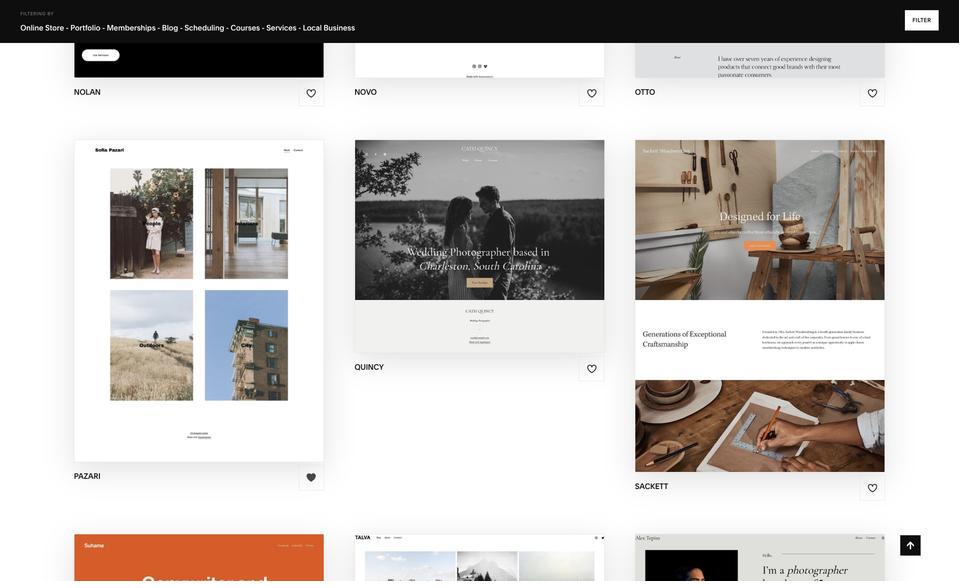 Task type: locate. For each thing, give the bounding box(es) containing it.
preview down start with quincy at the top of the page
[[440, 246, 481, 257]]

start with sackett
[[707, 288, 804, 299]]

- left local
[[298, 23, 301, 32]]

- right "courses"
[[262, 23, 265, 32]]

quincy
[[485, 228, 521, 239], [483, 246, 519, 257], [355, 363, 384, 372]]

1 horizontal spatial start
[[429, 228, 457, 239]]

quincy inside preview quincy link
[[483, 246, 519, 257]]

filtering
[[20, 11, 46, 16]]

with inside start with pazari button
[[180, 283, 203, 294]]

- right blog
[[180, 23, 183, 32]]

quincy inside start with quincy button
[[485, 228, 521, 239]]

0 horizontal spatial start
[[150, 283, 178, 294]]

business
[[324, 23, 355, 32]]

2 vertical spatial pazari
[[74, 472, 101, 481]]

start
[[429, 228, 457, 239], [150, 283, 178, 294], [707, 288, 735, 299]]

0 vertical spatial sackett
[[763, 288, 804, 299]]

services
[[267, 23, 297, 32]]

talva image
[[355, 535, 605, 582]]

0 vertical spatial pazari
[[206, 283, 239, 294]]

2 vertical spatial quincy
[[355, 363, 384, 372]]

pazari
[[206, 283, 239, 294], [204, 301, 237, 312], [74, 472, 101, 481]]

start for preview quincy
[[429, 228, 457, 239]]

1 horizontal spatial with
[[459, 228, 483, 239]]

portfolio
[[70, 23, 101, 32]]

novo image
[[355, 0, 605, 78]]

preview down start with pazari
[[161, 301, 202, 312]]

nolan image
[[74, 0, 324, 78]]

1 vertical spatial sackett
[[636, 482, 669, 492]]

0 horizontal spatial preview
[[161, 301, 202, 312]]

1 - from the left
[[66, 23, 69, 32]]

filtering by
[[20, 11, 54, 16]]

- right store
[[66, 23, 69, 32]]

add quincy to your favorites list image
[[587, 364, 597, 374]]

1 horizontal spatial sackett
[[763, 288, 804, 299]]

with inside start with sackett button
[[737, 288, 761, 299]]

online store - portfolio - memberships - blog - scheduling - courses - services - local business
[[20, 23, 355, 32]]

- right portfolio
[[102, 23, 105, 32]]

local
[[303, 23, 322, 32]]

start with quincy button
[[429, 221, 531, 247]]

pazari image
[[74, 140, 324, 462]]

-
[[66, 23, 69, 32], [102, 23, 105, 32], [158, 23, 160, 32], [180, 23, 183, 32], [226, 23, 229, 32], [262, 23, 265, 32], [298, 23, 301, 32]]

0 vertical spatial preview
[[440, 246, 481, 257]]

sackett
[[763, 288, 804, 299], [636, 482, 669, 492]]

0 horizontal spatial with
[[180, 283, 203, 294]]

6 - from the left
[[262, 23, 265, 32]]

1 vertical spatial preview
[[161, 301, 202, 312]]

1 vertical spatial quincy
[[483, 246, 519, 257]]

7 - from the left
[[298, 23, 301, 32]]

0 vertical spatial quincy
[[485, 228, 521, 239]]

preview
[[440, 246, 481, 257], [161, 301, 202, 312]]

1 horizontal spatial preview
[[440, 246, 481, 257]]

store
[[45, 23, 64, 32]]

tepito image
[[636, 535, 885, 582]]

preview for preview quincy
[[440, 246, 481, 257]]

- left "courses"
[[226, 23, 229, 32]]

with
[[459, 228, 483, 239], [180, 283, 203, 294], [737, 288, 761, 299]]

5 - from the left
[[226, 23, 229, 32]]

with inside start with quincy button
[[459, 228, 483, 239]]

- left blog
[[158, 23, 160, 32]]

3 - from the left
[[158, 23, 160, 32]]

by
[[47, 11, 54, 16]]

start with pazari button
[[150, 276, 248, 301]]

scheduling
[[185, 23, 225, 32]]

2 horizontal spatial with
[[737, 288, 761, 299]]

quincy image
[[355, 140, 605, 353]]

pazari inside button
[[206, 283, 239, 294]]



Task type: vqa. For each thing, say whether or not it's contained in the screenshot.
in
no



Task type: describe. For each thing, give the bounding box(es) containing it.
preview quincy link
[[440, 239, 519, 265]]

start with pazari
[[150, 283, 239, 294]]

add otto to your favorites list image
[[868, 89, 878, 99]]

start for preview pazari
[[150, 283, 178, 294]]

add nolan to your favorites list image
[[306, 89, 317, 99]]

otto
[[636, 87, 656, 97]]

remove pazari from your favorites list image
[[306, 473, 317, 483]]

0 horizontal spatial sackett
[[636, 482, 669, 492]]

filter button
[[906, 10, 939, 31]]

sackett inside button
[[763, 288, 804, 299]]

4 - from the left
[[180, 23, 183, 32]]

novo
[[355, 87, 377, 97]]

otto image
[[636, 0, 885, 78]]

nolan
[[74, 87, 101, 97]]

courses
[[231, 23, 260, 32]]

start with sackett button
[[707, 281, 814, 306]]

add sackett to your favorites list image
[[868, 483, 878, 494]]

2 horizontal spatial start
[[707, 288, 735, 299]]

1 vertical spatial pazari
[[204, 301, 237, 312]]

preview pazari
[[161, 301, 237, 312]]

preview pazari link
[[161, 294, 237, 319]]

suhama image
[[74, 535, 324, 582]]

preview for preview pazari
[[161, 301, 202, 312]]

blog
[[162, 23, 178, 32]]

preview quincy
[[440, 246, 519, 257]]

add novo to your favorites list image
[[587, 89, 597, 99]]

filter
[[913, 17, 932, 24]]

back to top image
[[906, 541, 916, 551]]

online
[[20, 23, 43, 32]]

with for quincy
[[459, 228, 483, 239]]

with for pazari
[[180, 283, 203, 294]]

start with quincy
[[429, 228, 521, 239]]

2 - from the left
[[102, 23, 105, 32]]

sackett image
[[636, 140, 885, 473]]

memberships
[[107, 23, 156, 32]]



